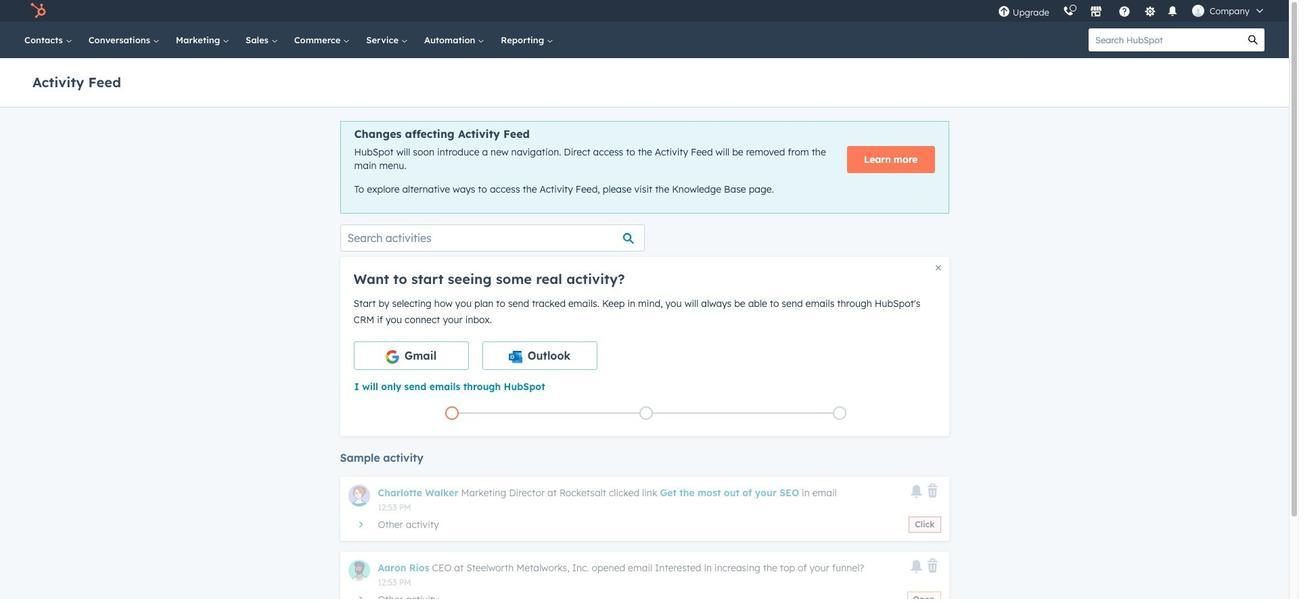 Task type: describe. For each thing, give the bounding box(es) containing it.
marketplaces image
[[1090, 6, 1102, 18]]

jacob simon image
[[1192, 5, 1205, 17]]

Search activities search field
[[340, 225, 645, 252]]

onboarding.steps.sendtrackedemailingmail.title image
[[643, 410, 649, 418]]



Task type: locate. For each thing, give the bounding box(es) containing it.
menu
[[991, 0, 1273, 22]]

None checkbox
[[354, 342, 469, 370]]

list
[[355, 404, 937, 423]]

onboarding.steps.finalstep.title image
[[837, 410, 843, 418]]

Search HubSpot search field
[[1089, 28, 1242, 51]]

close image
[[936, 265, 941, 271]]

None checkbox
[[482, 342, 597, 370]]



Task type: vqa. For each thing, say whether or not it's contained in the screenshot.
3rd 0 from the bottom
no



